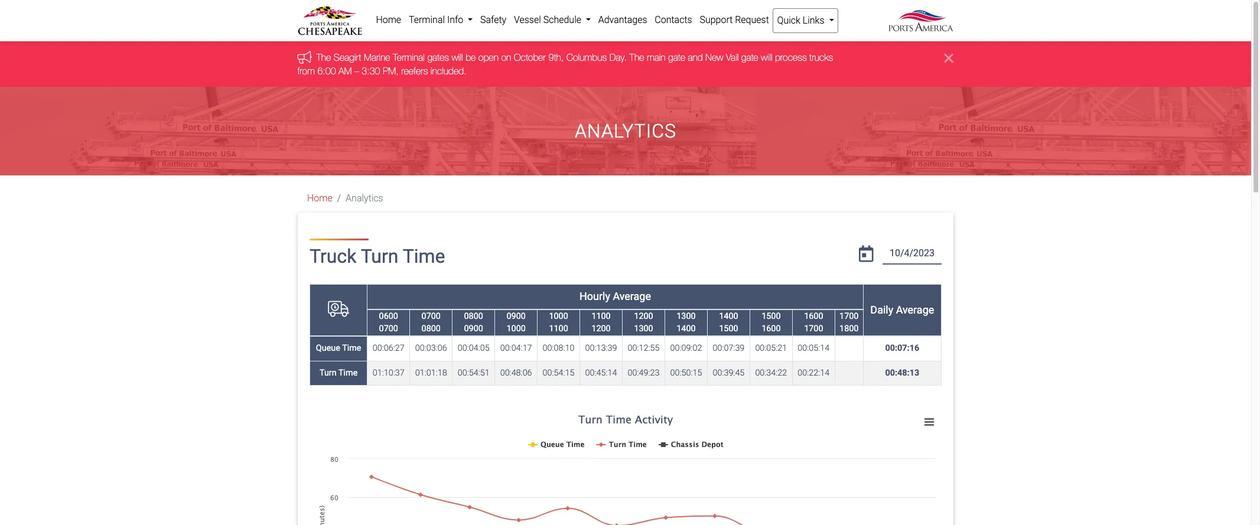 Task type: locate. For each thing, give the bounding box(es) containing it.
0 vertical spatial 0900
[[507, 311, 526, 321]]

0700 down 0600
[[379, 324, 398, 334]]

1 horizontal spatial the
[[630, 52, 645, 63]]

0900 up the 00:04:05
[[464, 324, 483, 334]]

columbus
[[567, 52, 607, 63]]

1 vertical spatial home
[[307, 193, 333, 204]]

open
[[479, 52, 499, 63]]

gate left and
[[669, 52, 686, 63]]

1400 up 00:09:02
[[677, 324, 696, 334]]

1600
[[804, 311, 824, 321], [762, 324, 781, 334]]

will
[[452, 52, 464, 63], [762, 52, 773, 63]]

3:30
[[362, 65, 381, 76]]

terminal up reefers
[[393, 52, 425, 63]]

1500 up 00:05:21
[[762, 311, 781, 321]]

hourly
[[580, 290, 610, 303]]

0 vertical spatial 0800
[[464, 311, 483, 321]]

0 vertical spatial home
[[376, 14, 401, 25]]

00:12:55
[[628, 344, 660, 354]]

0700 up 00:03:06
[[422, 311, 441, 321]]

1 horizontal spatial analytics
[[575, 120, 677, 142]]

0 vertical spatial 1600
[[804, 311, 824, 321]]

1 horizontal spatial average
[[896, 304, 935, 316]]

home
[[376, 14, 401, 25], [307, 193, 333, 204]]

am
[[339, 65, 352, 76]]

1 horizontal spatial 1700
[[840, 311, 859, 321]]

–
[[355, 65, 360, 76]]

1000 1100
[[549, 311, 568, 334]]

turn right truck
[[361, 245, 399, 268]]

1 horizontal spatial 1500
[[762, 311, 781, 321]]

the seagirt marine terminal gates will be open on october 9th, columbus day. the main gate and new vail gate will process trucks from 6:00 am – 3:30 pm, reefers included. alert
[[0, 42, 1252, 87]]

1000 up 00:04:17
[[507, 324, 526, 334]]

support
[[700, 14, 733, 25]]

0 horizontal spatial will
[[452, 52, 464, 63]]

gate right vail
[[742, 52, 759, 63]]

1 vertical spatial time
[[342, 344, 361, 354]]

day.
[[610, 52, 627, 63]]

1 horizontal spatial 1200
[[634, 311, 653, 321]]

00:13:39
[[585, 344, 617, 354]]

1 vertical spatial 1300
[[634, 324, 653, 334]]

time
[[403, 245, 445, 268], [342, 344, 361, 354], [339, 368, 358, 378]]

queue time
[[316, 344, 361, 354]]

1 vertical spatial 1500
[[719, 324, 738, 334]]

1300
[[677, 311, 696, 321], [634, 324, 653, 334]]

process
[[776, 52, 807, 63]]

0900 1000
[[507, 311, 526, 334]]

1 vertical spatial 0900
[[464, 324, 483, 334]]

1500
[[762, 311, 781, 321], [719, 324, 738, 334]]

0 horizontal spatial home link
[[307, 193, 333, 204]]

0900 up 00:04:17
[[507, 311, 526, 321]]

1 the from the left
[[317, 52, 331, 63]]

turn time
[[320, 368, 358, 378]]

1 vertical spatial home link
[[307, 193, 333, 204]]

1 vertical spatial 0700
[[379, 324, 398, 334]]

time for 01:10:37
[[339, 368, 358, 378]]

1200 up the 00:13:39
[[592, 324, 611, 334]]

0800 up 00:03:06
[[422, 324, 441, 334]]

1300 up 00:09:02
[[677, 311, 696, 321]]

seagirt
[[334, 52, 362, 63]]

1700 up 00:05:14
[[804, 324, 824, 334]]

0800 up the 00:04:05
[[464, 311, 483, 321]]

the up 6:00
[[317, 52, 331, 63]]

1100 down the hourly
[[592, 311, 611, 321]]

1200
[[634, 311, 653, 321], [592, 324, 611, 334]]

0 horizontal spatial 0900
[[464, 324, 483, 334]]

00:54:51
[[458, 368, 490, 378]]

the
[[317, 52, 331, 63], [630, 52, 645, 63]]

safety
[[480, 14, 507, 25]]

1300 up 00:12:55
[[634, 324, 653, 334]]

2 will from the left
[[762, 52, 773, 63]]

0 vertical spatial turn
[[361, 245, 399, 268]]

time for 00:06:27
[[342, 344, 361, 354]]

truck turn time
[[310, 245, 445, 268]]

0 vertical spatial time
[[403, 245, 445, 268]]

1500 up 00:07:39
[[719, 324, 738, 334]]

0 vertical spatial 1500
[[762, 311, 781, 321]]

00:07:16
[[886, 344, 920, 354]]

will left be at the left top of the page
[[452, 52, 464, 63]]

0 horizontal spatial average
[[613, 290, 651, 303]]

1100
[[592, 311, 611, 321], [549, 324, 568, 334]]

1 horizontal spatial will
[[762, 52, 773, 63]]

1 vertical spatial 1100
[[549, 324, 568, 334]]

1000 up 00:08:10
[[549, 311, 568, 321]]

0 vertical spatial 1700
[[840, 311, 859, 321]]

terminal
[[409, 14, 445, 25], [393, 52, 425, 63]]

average right daily
[[896, 304, 935, 316]]

1200 up 00:12:55
[[634, 311, 653, 321]]

average
[[613, 290, 651, 303], [896, 304, 935, 316]]

1400 up 00:07:39
[[719, 311, 738, 321]]

2 vertical spatial time
[[339, 368, 358, 378]]

00:05:14
[[798, 344, 830, 354]]

0 horizontal spatial 1300
[[634, 324, 653, 334]]

1 vertical spatial analytics
[[346, 193, 383, 204]]

home link
[[372, 8, 405, 32], [307, 193, 333, 204]]

0 vertical spatial 1000
[[549, 311, 568, 321]]

1 horizontal spatial 1000
[[549, 311, 568, 321]]

the seagirt marine terminal gates will be open on october 9th, columbus day. the main gate and new vail gate will process trucks from 6:00 am – 3:30 pm, reefers included. link
[[298, 52, 834, 76]]

00:48:13
[[886, 368, 920, 378]]

1 vertical spatial average
[[896, 304, 935, 316]]

00:04:05
[[458, 344, 490, 354]]

truck
[[310, 245, 357, 268]]

1 horizontal spatial gate
[[742, 52, 759, 63]]

1300 1400
[[677, 311, 696, 334]]

None text field
[[883, 244, 942, 265]]

1 horizontal spatial 1300
[[677, 311, 696, 321]]

terminal left info
[[409, 14, 445, 25]]

0900
[[507, 311, 526, 321], [464, 324, 483, 334]]

0 vertical spatial 1100
[[592, 311, 611, 321]]

0 vertical spatial analytics
[[575, 120, 677, 142]]

advantages
[[599, 14, 647, 25]]

be
[[466, 52, 476, 63]]

0 horizontal spatial 1000
[[507, 324, 526, 334]]

0 horizontal spatial 0800
[[422, 324, 441, 334]]

00:50:15
[[670, 368, 702, 378]]

1400
[[719, 311, 738, 321], [677, 324, 696, 334]]

1100 up 00:08:10
[[549, 324, 568, 334]]

gates
[[428, 52, 449, 63]]

the seagirt marine terminal gates will be open on october 9th, columbus day. the main gate and new vail gate will process trucks from 6:00 am – 3:30 pm, reefers included.
[[298, 52, 834, 76]]

0 horizontal spatial 1400
[[677, 324, 696, 334]]

1 horizontal spatial home link
[[372, 8, 405, 32]]

vessel
[[514, 14, 541, 25]]

0 horizontal spatial the
[[317, 52, 331, 63]]

1 vertical spatial 1600
[[762, 324, 781, 334]]

1700
[[840, 311, 859, 321], [804, 324, 824, 334]]

trucks
[[810, 52, 834, 63]]

0 vertical spatial 1400
[[719, 311, 738, 321]]

1 vertical spatial 1000
[[507, 324, 526, 334]]

0 vertical spatial average
[[613, 290, 651, 303]]

1600 up 00:05:14
[[804, 311, 824, 321]]

1 horizontal spatial 1100
[[592, 311, 611, 321]]

will left "process"
[[762, 52, 773, 63]]

0 horizontal spatial 1200
[[592, 324, 611, 334]]

1 vertical spatial terminal
[[393, 52, 425, 63]]

turn
[[361, 245, 399, 268], [320, 368, 337, 378]]

1700 up '1800'
[[840, 311, 859, 321]]

0800
[[464, 311, 483, 321], [422, 324, 441, 334]]

0 horizontal spatial turn
[[320, 368, 337, 378]]

calendar day image
[[859, 246, 874, 263]]

1 vertical spatial 0800
[[422, 324, 441, 334]]

1700 1800
[[840, 311, 859, 334]]

turn down queue
[[320, 368, 337, 378]]

0 horizontal spatial gate
[[669, 52, 686, 63]]

gate
[[669, 52, 686, 63], [742, 52, 759, 63]]

00:06:27
[[373, 344, 405, 354]]

1600 up 00:05:21
[[762, 324, 781, 334]]

quick links
[[778, 15, 827, 26]]

info
[[447, 14, 463, 25]]

0 horizontal spatial 1600
[[762, 324, 781, 334]]

2 the from the left
[[630, 52, 645, 63]]

contacts
[[655, 14, 692, 25]]

0 vertical spatial 0700
[[422, 311, 441, 321]]

the right day.
[[630, 52, 645, 63]]

1400 1500
[[719, 311, 738, 334]]

1 vertical spatial turn
[[320, 368, 337, 378]]

0 horizontal spatial 1500
[[719, 324, 738, 334]]

analytics
[[575, 120, 677, 142], [346, 193, 383, 204]]

schedule
[[544, 14, 582, 25]]

request
[[735, 14, 769, 25]]

1 vertical spatial 1700
[[804, 324, 824, 334]]

average up 1200 1300
[[613, 290, 651, 303]]



Task type: describe. For each thing, give the bounding box(es) containing it.
advantages link
[[595, 8, 651, 32]]

vail
[[727, 52, 739, 63]]

new
[[706, 52, 724, 63]]

01:01:18
[[415, 368, 447, 378]]

0600
[[379, 311, 398, 321]]

0700 0800
[[422, 311, 441, 334]]

and
[[688, 52, 703, 63]]

1600 1700
[[804, 311, 824, 334]]

0 vertical spatial 1200
[[634, 311, 653, 321]]

00:07:39
[[713, 344, 745, 354]]

links
[[803, 15, 825, 26]]

1500 1600
[[762, 311, 781, 334]]

00:09:02
[[670, 344, 702, 354]]

0 vertical spatial home link
[[372, 8, 405, 32]]

2 gate from the left
[[742, 52, 759, 63]]

01:10:37
[[373, 368, 405, 378]]

safety link
[[477, 8, 510, 32]]

0 horizontal spatial 1100
[[549, 324, 568, 334]]

00:08:10
[[543, 344, 575, 354]]

on
[[502, 52, 512, 63]]

00:05:21
[[756, 344, 787, 354]]

terminal inside the seagirt marine terminal gates will be open on october 9th, columbus day. the main gate and new vail gate will process trucks from 6:00 am – 3:30 pm, reefers included.
[[393, 52, 425, 63]]

00:48:06
[[500, 368, 532, 378]]

0600 0700
[[379, 311, 398, 334]]

0800 0900
[[464, 311, 483, 334]]

quick links link
[[773, 8, 839, 33]]

close image
[[945, 51, 954, 65]]

hourly average daily average
[[580, 290, 935, 316]]

0 horizontal spatial 0700
[[379, 324, 398, 334]]

main
[[647, 52, 666, 63]]

0 vertical spatial 1300
[[677, 311, 696, 321]]

0 horizontal spatial 1700
[[804, 324, 824, 334]]

1 gate from the left
[[669, 52, 686, 63]]

1 vertical spatial 1400
[[677, 324, 696, 334]]

pm,
[[383, 65, 399, 76]]

00:39:45
[[713, 368, 745, 378]]

1 horizontal spatial 1400
[[719, 311, 738, 321]]

1 horizontal spatial 1600
[[804, 311, 824, 321]]

reefers
[[402, 65, 428, 76]]

queue
[[316, 344, 340, 354]]

vessel schedule
[[514, 14, 584, 25]]

1 horizontal spatial turn
[[361, 245, 399, 268]]

1 horizontal spatial home
[[376, 14, 401, 25]]

0 horizontal spatial analytics
[[346, 193, 383, 204]]

terminal info link
[[405, 8, 477, 32]]

00:49:23
[[628, 368, 660, 378]]

1 horizontal spatial 0800
[[464, 311, 483, 321]]

0 horizontal spatial home
[[307, 193, 333, 204]]

00:04:17
[[500, 344, 532, 354]]

marine
[[364, 52, 391, 63]]

1 horizontal spatial 0900
[[507, 311, 526, 321]]

daily
[[871, 304, 894, 316]]

00:54:15
[[543, 368, 575, 378]]

vessel schedule link
[[510, 8, 595, 32]]

00:45:14
[[585, 368, 617, 378]]

1100 1200
[[592, 311, 611, 334]]

1 vertical spatial 1200
[[592, 324, 611, 334]]

00:34:22
[[756, 368, 787, 378]]

1 horizontal spatial 0700
[[422, 311, 441, 321]]

from
[[298, 65, 315, 76]]

support request
[[700, 14, 769, 25]]

bullhorn image
[[298, 51, 317, 64]]

included.
[[431, 65, 467, 76]]

6:00
[[318, 65, 336, 76]]

1200 1300
[[634, 311, 653, 334]]

terminal info
[[409, 14, 466, 25]]

1 will from the left
[[452, 52, 464, 63]]

00:03:06
[[415, 344, 447, 354]]

support request link
[[696, 8, 773, 32]]

october
[[514, 52, 546, 63]]

00:22:14
[[798, 368, 830, 378]]

9th,
[[549, 52, 564, 63]]

0 vertical spatial terminal
[[409, 14, 445, 25]]

1800
[[840, 324, 859, 334]]

quick
[[778, 15, 801, 26]]

contacts link
[[651, 8, 696, 32]]



Task type: vqa. For each thing, say whether or not it's contained in the screenshot.
the on
yes



